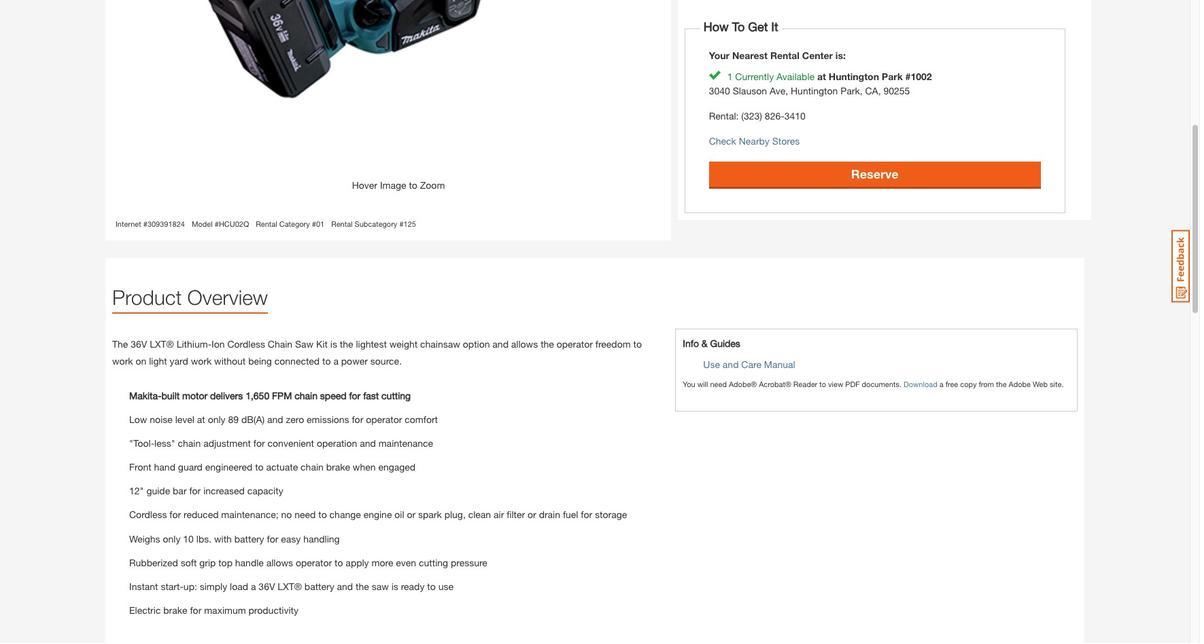 Task type: describe. For each thing, give the bounding box(es) containing it.
will
[[697, 380, 708, 389]]

db(a)
[[241, 414, 265, 425]]

power
[[341, 356, 368, 367]]

manual
[[764, 359, 795, 371]]

pressure
[[451, 557, 487, 569]]

you will need adobe® acrobat® reader to view pdf documents. download a free copy from the adobe web site.
[[683, 380, 1064, 389]]

use
[[703, 359, 720, 371]]

to down kit
[[322, 356, 331, 367]]

for right fuel
[[581, 510, 592, 521]]

the
[[112, 339, 128, 350]]

cordless inside the 36v lxt® lithium-ion cordless chain saw kit is the lightest weight chainsaw option and allows the operator freedom to work on light yard work without being connected to a power source.
[[227, 339, 265, 350]]

guides
[[710, 338, 740, 350]]

zero
[[286, 414, 304, 425]]

1,650
[[246, 390, 269, 402]]

12" guide bar for increased capacity
[[129, 486, 283, 497]]

&
[[702, 338, 708, 350]]

subcategory
[[355, 220, 397, 228]]

ca
[[865, 85, 878, 96]]

1 vertical spatial chain
[[178, 438, 201, 449]]

low noise level at only 89 db(a) and zero emissions for operator comfort
[[129, 414, 438, 425]]

capacity
[[247, 486, 283, 497]]

and left zero
[[267, 414, 283, 425]]

lightest
[[356, 339, 387, 350]]

lithium-
[[177, 339, 212, 350]]

clean
[[468, 510, 491, 521]]

# right category
[[312, 220, 316, 228]]

electric brake for maximum productivity
[[129, 605, 298, 617]]

1 work from the left
[[112, 356, 133, 367]]

# right internet
[[143, 220, 147, 228]]

info & guides
[[683, 338, 740, 350]]

1 horizontal spatial is
[[391, 581, 398, 593]]

free
[[946, 380, 958, 389]]

hover image to zoom link
[[194, 0, 602, 192]]

1
[[727, 71, 733, 82]]

0 vertical spatial huntington
[[829, 71, 879, 82]]

weighs
[[129, 534, 160, 545]]

0 horizontal spatial battery
[[234, 534, 264, 545]]

even
[[396, 557, 416, 569]]

reduced
[[184, 510, 219, 521]]

fast
[[363, 390, 379, 402]]

ready
[[401, 581, 425, 593]]

storage
[[595, 510, 627, 521]]

12"
[[129, 486, 144, 497]]

maintenance;
[[221, 510, 279, 521]]

use and care manual
[[703, 359, 795, 371]]

1 vertical spatial park
[[841, 85, 860, 96]]

# right model
[[215, 220, 219, 228]]

guard
[[178, 462, 203, 473]]

apply
[[346, 557, 369, 569]]

to left view
[[820, 380, 826, 389]]

01
[[316, 220, 324, 228]]

soft
[[181, 557, 197, 569]]

kit
[[316, 339, 328, 350]]

handling
[[303, 534, 340, 545]]

maintenance
[[379, 438, 433, 449]]

lxt® inside the 36v lxt® lithium-ion cordless chain saw kit is the lightest weight chainsaw option and allows the operator freedom to work on light yard work without being connected to a power source.
[[150, 339, 174, 350]]

operator inside the 36v lxt® lithium-ion cordless chain saw kit is the lightest weight chainsaw option and allows the operator freedom to work on light yard work without being connected to a power source.
[[557, 339, 593, 350]]

0 vertical spatial need
[[710, 380, 727, 389]]

product overview
[[112, 286, 268, 309]]

for left easy
[[267, 534, 278, 545]]

0 horizontal spatial rental
[[256, 220, 277, 228]]

site.
[[1050, 380, 1064, 389]]

nearby
[[739, 135, 770, 147]]

pdf
[[845, 380, 860, 389]]

0 horizontal spatial operator
[[296, 557, 332, 569]]

up:
[[184, 581, 197, 593]]

chain for engineered
[[301, 462, 324, 473]]

chain for delivers
[[295, 390, 318, 402]]

category
[[279, 220, 310, 228]]

ave
[[770, 85, 786, 96]]

for right bar
[[189, 486, 201, 497]]

0 horizontal spatial only
[[163, 534, 180, 545]]

your nearest rental center is:
[[709, 49, 846, 61]]

at for level
[[197, 414, 205, 425]]

speed
[[320, 390, 346, 402]]

(323)
[[741, 110, 762, 122]]

hand
[[154, 462, 175, 473]]

without
[[214, 356, 246, 367]]

1 horizontal spatial rental
[[331, 220, 353, 228]]

easy
[[281, 534, 301, 545]]

0 horizontal spatial brake
[[163, 605, 187, 617]]

stores
[[772, 135, 800, 147]]

spark
[[418, 510, 442, 521]]

use and care manual link
[[703, 359, 795, 371]]

check
[[709, 135, 736, 147]]

1 horizontal spatial brake
[[326, 462, 350, 473]]

currently
[[735, 71, 774, 82]]

reserve
[[851, 167, 899, 182]]

lbs.
[[196, 534, 212, 545]]

at for available
[[817, 71, 826, 82]]

internet
[[116, 220, 141, 228]]

89
[[228, 414, 239, 425]]

3040
[[709, 85, 730, 96]]

saw
[[295, 339, 314, 350]]

download link
[[904, 380, 937, 389]]

bar
[[173, 486, 187, 497]]

the left freedom
[[541, 339, 554, 350]]

309391824
[[147, 220, 185, 228]]

3410
[[784, 110, 806, 122]]

hover
[[352, 180, 377, 191]]

to left apply
[[335, 557, 343, 569]]



Task type: locate. For each thing, give the bounding box(es) containing it.
for left "fast" at the bottom left of the page
[[349, 390, 361, 402]]

reader
[[793, 380, 817, 389]]

air
[[494, 510, 504, 521]]

1 horizontal spatial only
[[208, 414, 225, 425]]

2 vertical spatial chain
[[301, 462, 324, 473]]

to left 'change'
[[318, 510, 327, 521]]

0 vertical spatial only
[[208, 414, 225, 425]]

# inside 1 currently available at huntington park # 1002 3040 slauson ave , huntington park , ca , 90255
[[905, 71, 911, 82]]

, down available
[[786, 85, 788, 96]]

0 vertical spatial at
[[817, 71, 826, 82]]

,
[[786, 85, 788, 96], [860, 85, 863, 96], [878, 85, 881, 96]]

being
[[248, 356, 272, 367]]

0 vertical spatial chain
[[295, 390, 318, 402]]

0 horizontal spatial at
[[197, 414, 205, 425]]

park
[[882, 71, 903, 82], [841, 85, 860, 96]]

rental left category
[[256, 220, 277, 228]]

chain right actuate
[[301, 462, 324, 473]]

0 horizontal spatial 36v
[[131, 339, 147, 350]]

the 36v lxt® lithium-ion cordless chain saw kit is the lightest weight chainsaw option and allows the operator freedom to work on light yard work without being connected to a power source.
[[112, 339, 642, 367]]

or right filter
[[528, 510, 536, 521]]

for down db(a)
[[254, 438, 265, 449]]

1 or from the left
[[407, 510, 416, 521]]

chain right fpm at the bottom left
[[295, 390, 318, 402]]

1 vertical spatial huntington
[[791, 85, 838, 96]]

huntington down available
[[791, 85, 838, 96]]

# up the 90255
[[905, 71, 911, 82]]

1 horizontal spatial battery
[[305, 581, 334, 593]]

the up power on the left bottom of page
[[340, 339, 353, 350]]

36v up on
[[131, 339, 147, 350]]

1 vertical spatial cordless
[[129, 510, 167, 521]]

at inside 1 currently available at huntington park # 1002 3040 slauson ave , huntington park , ca , 90255
[[817, 71, 826, 82]]

park left the ca
[[841, 85, 860, 96]]

park up the 90255
[[882, 71, 903, 82]]

chain up guard
[[178, 438, 201, 449]]

2 vertical spatial operator
[[296, 557, 332, 569]]

convenient
[[268, 438, 314, 449]]

the right from
[[996, 380, 1007, 389]]

a left 'free' on the bottom right
[[940, 380, 944, 389]]

makita-built motor delivers 1,650 fpm chain speed for fast cutting
[[129, 390, 411, 402]]

brake down operation
[[326, 462, 350, 473]]

feedback link image
[[1172, 230, 1190, 303]]

0 horizontal spatial park
[[841, 85, 860, 96]]

rubberized soft grip top handle allows operator to apply more even cutting pressure
[[129, 557, 487, 569]]

1 horizontal spatial a
[[333, 356, 339, 367]]

is:
[[836, 49, 846, 61]]

1 horizontal spatial lxt®
[[278, 581, 302, 593]]

engaged
[[378, 462, 416, 473]]

maximum
[[204, 605, 246, 617]]

or right oil
[[407, 510, 416, 521]]

and up when
[[360, 438, 376, 449]]

only left '89'
[[208, 414, 225, 425]]

0 vertical spatial battery
[[234, 534, 264, 545]]

brake
[[326, 462, 350, 473], [163, 605, 187, 617]]

1 vertical spatial at
[[197, 414, 205, 425]]

a inside the 36v lxt® lithium-ion cordless chain saw kit is the lightest weight chainsaw option and allows the operator freedom to work on light yard work without being connected to a power source.
[[333, 356, 339, 367]]

cordless up being
[[227, 339, 265, 350]]

1 horizontal spatial ,
[[860, 85, 863, 96]]

only left '10' at the bottom left
[[163, 534, 180, 545]]

the left saw
[[356, 581, 369, 593]]

2 horizontal spatial operator
[[557, 339, 593, 350]]

0 vertical spatial operator
[[557, 339, 593, 350]]

1 vertical spatial only
[[163, 534, 180, 545]]

for down 'up:'
[[190, 605, 201, 617]]

0 vertical spatial park
[[882, 71, 903, 82]]

1 horizontal spatial at
[[817, 71, 826, 82]]

for down "fast" at the bottom left of the page
[[352, 414, 363, 425]]

your
[[709, 49, 730, 61]]

2 , from the left
[[860, 85, 863, 96]]

engine
[[364, 510, 392, 521]]

work down lithium-
[[191, 356, 212, 367]]

2 horizontal spatial a
[[940, 380, 944, 389]]

and right option
[[493, 339, 509, 350]]

model
[[192, 220, 213, 228]]

2 work from the left
[[191, 356, 212, 367]]

rental: (323) 826-3410
[[709, 110, 806, 122]]

product
[[112, 286, 182, 309]]

lxt® up productivity
[[278, 581, 302, 593]]

freedom
[[596, 339, 631, 350]]

internet # 309391824 model # hcu02q rental category # 01 rental subcategory # 125
[[116, 220, 416, 228]]

operator down "fast" at the bottom left of the page
[[366, 414, 402, 425]]

front
[[129, 462, 151, 473]]

handle
[[235, 557, 264, 569]]

how
[[704, 19, 729, 34]]

1 vertical spatial a
[[940, 380, 944, 389]]

or
[[407, 510, 416, 521], [528, 510, 536, 521]]

1 horizontal spatial allows
[[511, 339, 538, 350]]

allows down easy
[[266, 557, 293, 569]]

web
[[1033, 380, 1048, 389]]

need right no at the left bottom of page
[[295, 510, 316, 521]]

cordless
[[227, 339, 265, 350], [129, 510, 167, 521]]

1 vertical spatial battery
[[305, 581, 334, 593]]

0 horizontal spatial cordless
[[129, 510, 167, 521]]

chain
[[268, 339, 292, 350]]

0 vertical spatial cutting
[[382, 390, 411, 402]]

1 vertical spatial 36v
[[259, 581, 275, 593]]

a left power on the left bottom of page
[[333, 356, 339, 367]]

0 horizontal spatial is
[[330, 339, 337, 350]]

, left the 90255
[[878, 85, 881, 96]]

1 horizontal spatial cutting
[[419, 557, 448, 569]]

# right subcategory at the left of the page
[[399, 220, 404, 228]]

0 vertical spatial brake
[[326, 462, 350, 473]]

allows
[[511, 339, 538, 350], [266, 557, 293, 569]]

and inside the 36v lxt® lithium-ion cordless chain saw kit is the lightest weight chainsaw option and allows the operator freedom to work on light yard work without being connected to a power source.
[[493, 339, 509, 350]]

is inside the 36v lxt® lithium-ion cordless chain saw kit is the lightest weight chainsaw option and allows the operator freedom to work on light yard work without being connected to a power source.
[[330, 339, 337, 350]]

operator down handling
[[296, 557, 332, 569]]

36v up productivity
[[259, 581, 275, 593]]

rubberized
[[129, 557, 178, 569]]

adjustment
[[203, 438, 251, 449]]

drain
[[539, 510, 560, 521]]

brake down start-
[[163, 605, 187, 617]]

36v inside the 36v lxt® lithium-ion cordless chain saw kit is the lightest weight chainsaw option and allows the operator freedom to work on light yard work without being connected to a power source.
[[131, 339, 147, 350]]

center
[[802, 49, 833, 61]]

1 vertical spatial lxt®
[[278, 581, 302, 593]]

noise
[[150, 414, 173, 425]]

overview
[[187, 286, 268, 309]]

level
[[175, 414, 194, 425]]

built
[[161, 390, 180, 402]]

is right saw
[[391, 581, 398, 593]]

1 horizontal spatial work
[[191, 356, 212, 367]]

emissions
[[307, 414, 349, 425]]

motor
[[182, 390, 208, 402]]

826-
[[765, 110, 784, 122]]

to right freedom
[[633, 339, 642, 350]]

operation
[[317, 438, 357, 449]]

work down the
[[112, 356, 133, 367]]

huntington up the ca
[[829, 71, 879, 82]]

productivity
[[249, 605, 298, 617]]

cutting up use on the left of the page
[[419, 557, 448, 569]]

ion
[[212, 339, 225, 350]]

when
[[353, 462, 376, 473]]

3 , from the left
[[878, 85, 881, 96]]

0 vertical spatial cordless
[[227, 339, 265, 350]]

copy
[[960, 380, 977, 389]]

cordless up weighs
[[129, 510, 167, 521]]

0 horizontal spatial cutting
[[382, 390, 411, 402]]

is right kit
[[330, 339, 337, 350]]

0 vertical spatial a
[[333, 356, 339, 367]]

check nearby stores
[[709, 135, 800, 147]]

on
[[136, 356, 146, 367]]

to
[[732, 19, 745, 34]]

2 vertical spatial a
[[251, 581, 256, 593]]

allows inside the 36v lxt® lithium-ion cordless chain saw kit is the lightest weight chainsaw option and allows the operator freedom to work on light yard work without being connected to a power source.
[[511, 339, 538, 350]]

at
[[817, 71, 826, 82], [197, 414, 205, 425]]

0 horizontal spatial allows
[[266, 557, 293, 569]]

it
[[771, 19, 778, 34]]

1 currently available at huntington park # 1002 3040 slauson ave , huntington park , ca , 90255
[[709, 71, 932, 96]]

at right level
[[197, 414, 205, 425]]

documents.
[[862, 380, 902, 389]]

adobe®
[[729, 380, 757, 389]]

battery up handle
[[234, 534, 264, 545]]

2 horizontal spatial ,
[[878, 85, 881, 96]]

1 horizontal spatial need
[[710, 380, 727, 389]]

how to get it
[[700, 19, 782, 34]]

option
[[463, 339, 490, 350]]

0 vertical spatial is
[[330, 339, 337, 350]]

0 horizontal spatial or
[[407, 510, 416, 521]]

1 horizontal spatial or
[[528, 510, 536, 521]]

rental up available
[[770, 49, 800, 61]]

1 vertical spatial brake
[[163, 605, 187, 617]]

battery down rubberized soft grip top handle allows operator to apply more even cutting pressure
[[305, 581, 334, 593]]

at down center
[[817, 71, 826, 82]]

1 vertical spatial cutting
[[419, 557, 448, 569]]

1 vertical spatial is
[[391, 581, 398, 593]]

1 vertical spatial operator
[[366, 414, 402, 425]]

info
[[683, 338, 699, 350]]

rental right 01
[[331, 220, 353, 228]]

a right load
[[251, 581, 256, 593]]

acrobat®
[[759, 380, 791, 389]]

a
[[333, 356, 339, 367], [940, 380, 944, 389], [251, 581, 256, 593]]

adobe
[[1009, 380, 1031, 389]]

cutting
[[382, 390, 411, 402], [419, 557, 448, 569]]

cordless for reduced maintenance; no need to change engine oil or spark plug, clean air filter or drain fuel for storage
[[129, 510, 627, 521]]

1 horizontal spatial operator
[[366, 414, 402, 425]]

source.
[[370, 356, 402, 367]]

0 vertical spatial lxt®
[[150, 339, 174, 350]]

hcu02q
[[219, 220, 249, 228]]

actuate
[[266, 462, 298, 473]]

0 horizontal spatial work
[[112, 356, 133, 367]]

saw
[[372, 581, 389, 593]]

for down bar
[[170, 510, 181, 521]]

0 vertical spatial allows
[[511, 339, 538, 350]]

and right the use
[[723, 359, 739, 371]]

allows right option
[[511, 339, 538, 350]]

to left use on the left of the page
[[427, 581, 436, 593]]

to left actuate
[[255, 462, 264, 473]]

1 horizontal spatial park
[[882, 71, 903, 82]]

1 , from the left
[[786, 85, 788, 96]]

1 vertical spatial need
[[295, 510, 316, 521]]

cutting right "fast" at the bottom left of the page
[[382, 390, 411, 402]]

hover image to zoom
[[352, 180, 445, 191]]

simply
[[200, 581, 227, 593]]

lxt® up light
[[150, 339, 174, 350]]

0 horizontal spatial a
[[251, 581, 256, 593]]

operator left freedom
[[557, 339, 593, 350]]

for
[[349, 390, 361, 402], [352, 414, 363, 425], [254, 438, 265, 449], [189, 486, 201, 497], [170, 510, 181, 521], [581, 510, 592, 521], [267, 534, 278, 545], [190, 605, 201, 617]]

0 vertical spatial 36v
[[131, 339, 147, 350]]

need right will
[[710, 380, 727, 389]]

1 vertical spatial allows
[[266, 557, 293, 569]]

0 horizontal spatial need
[[295, 510, 316, 521]]

fpm
[[272, 390, 292, 402]]

1 horizontal spatial cordless
[[227, 339, 265, 350]]

, left the ca
[[860, 85, 863, 96]]

2 or from the left
[[528, 510, 536, 521]]

and down apply
[[337, 581, 353, 593]]

1 horizontal spatial 36v
[[259, 581, 275, 593]]

0 horizontal spatial ,
[[786, 85, 788, 96]]

instant
[[129, 581, 158, 593]]

makita-
[[129, 390, 161, 402]]

2 horizontal spatial rental
[[770, 49, 800, 61]]

125
[[404, 220, 416, 228]]

to left zoom
[[409, 180, 417, 191]]

guide
[[146, 486, 170, 497]]

0 horizontal spatial lxt®
[[150, 339, 174, 350]]

check nearby stores link
[[709, 135, 800, 147]]



Task type: vqa. For each thing, say whether or not it's contained in the screenshot.
storage
yes



